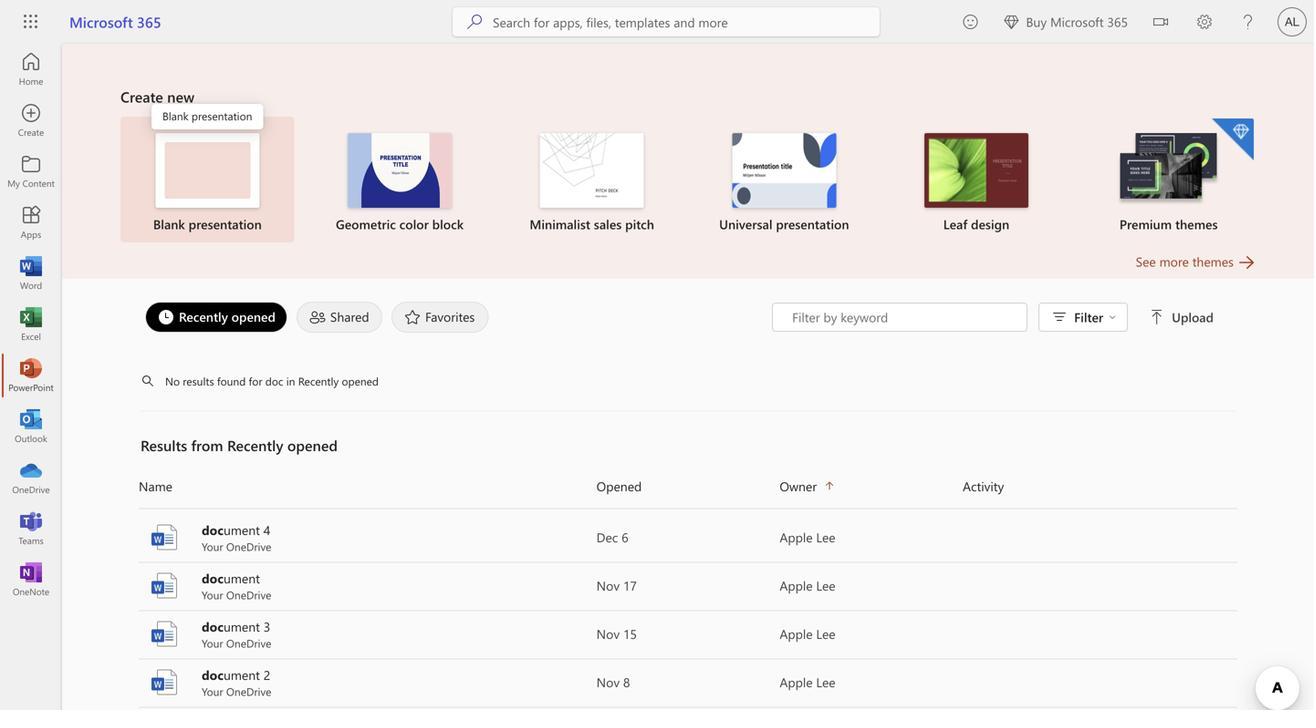 Task type: locate. For each thing, give the bounding box(es) containing it.
3 lee from the top
[[816, 626, 835, 643]]

recently
[[179, 308, 228, 325], [298, 374, 339, 389], [227, 436, 283, 455]]

minimalist sales pitch image
[[540, 133, 644, 208]]

favorites
[[425, 308, 475, 325]]

blank inside list
[[153, 216, 185, 233]]

onedrive inside doc ument 3 your onedrive
[[226, 636, 271, 651]]

apple
[[780, 529, 813, 546], [780, 578, 813, 594], [780, 626, 813, 643], [780, 674, 813, 691]]

1 ument from the top
[[224, 522, 260, 539]]

your up "doc ument 2 your onedrive"
[[202, 636, 223, 651]]

opened up for at the left bottom of page
[[231, 308, 276, 325]]

onedrive up 3
[[226, 588, 271, 603]]

4 apple lee from the top
[[780, 674, 835, 691]]

apple lee for nov 8
[[780, 674, 835, 691]]

0 vertical spatial blank
[[162, 109, 189, 123]]

minimalist sales pitch element
[[507, 133, 677, 234]]

universal presentation image
[[732, 133, 836, 208]]

recently inside tab
[[179, 308, 228, 325]]

nov left 15
[[596, 626, 620, 643]]

1 vertical spatial blank presentation
[[153, 216, 262, 233]]

presentation inside blank presentation element
[[189, 216, 262, 233]]

nov
[[596, 578, 620, 594], [596, 626, 620, 643], [596, 674, 620, 691]]

None search field
[[453, 7, 880, 37]]

word image inside "name document 4" cell
[[150, 523, 179, 553]]

apps image
[[22, 214, 40, 232]]

1 your from the top
[[202, 540, 223, 554]]

1 vertical spatial themes
[[1192, 253, 1234, 270]]

2 vertical spatial nov
[[596, 674, 620, 691]]

themes right more
[[1192, 253, 1234, 270]]

apple lee
[[780, 529, 835, 546], [780, 578, 835, 594], [780, 626, 835, 643], [780, 674, 835, 691]]

blank presentation inside list
[[153, 216, 262, 233]]

ument left "4"
[[224, 522, 260, 539]]

application containing create new
[[0, 44, 1314, 711]]

nov left "8"
[[596, 674, 620, 691]]

blank presentation inside tooltip
[[162, 109, 252, 123]]

3 your from the top
[[202, 636, 223, 651]]

tab list
[[141, 297, 772, 338]]

presentation inside universal presentation 'element'
[[776, 216, 849, 233]]

nov for nov 17
[[596, 578, 620, 594]]

onedrive down 2 on the left bottom of page
[[226, 685, 271, 699]]

1 lee from the top
[[816, 529, 835, 546]]

word image down "name"
[[150, 523, 179, 553]]

microsoft 365
[[69, 12, 161, 31]]

leaf design element
[[891, 133, 1062, 234]]

onedrive
[[226, 540, 271, 554], [226, 588, 271, 603], [226, 636, 271, 651], [226, 685, 271, 699]]

1 apple from the top
[[780, 529, 813, 546]]

word image for ument 3
[[150, 620, 179, 649]]

results from recently opened
[[141, 436, 338, 455]]

apple for nov 15
[[780, 626, 813, 643]]

365
[[137, 12, 161, 31], [1107, 13, 1128, 30]]

3 apple from the top
[[780, 626, 813, 643]]

shared
[[330, 308, 369, 325]]

ument inside "doc ument 2 your onedrive"
[[224, 667, 260, 684]]

1 vertical spatial nov
[[596, 626, 620, 643]]

ument inside doc ument 3 your onedrive
[[224, 619, 260, 636]]

row containing name
[[139, 472, 1237, 510]]

microsoft right "buy"
[[1050, 13, 1104, 30]]

word image left doc ument your onedrive
[[150, 572, 179, 601]]

word image
[[22, 265, 40, 283], [150, 523, 179, 553], [150, 668, 179, 698]]

doc inside "doc ument 2 your onedrive"
[[202, 667, 224, 684]]

lee
[[816, 529, 835, 546], [816, 578, 835, 594], [816, 626, 835, 643], [816, 674, 835, 691]]

leaf
[[943, 216, 967, 233]]

0 vertical spatial word image
[[150, 572, 179, 601]]

1 vertical spatial opened
[[342, 374, 379, 389]]

microsoft
[[69, 12, 133, 31], [1050, 13, 1104, 30]]

application
[[0, 44, 1314, 711]]

word image left doc ument 3 your onedrive
[[150, 620, 179, 649]]

1 apple lee from the top
[[780, 529, 835, 546]]

your for ument 2
[[202, 685, 223, 699]]

doc down doc ument 4 your onedrive
[[202, 570, 224, 587]]

word image inside name document 2 cell
[[150, 668, 179, 698]]

4 ument from the top
[[224, 667, 260, 684]]

no results found for doc in recently opened
[[165, 374, 379, 389]]

universal presentation element
[[699, 133, 869, 234]]

doc ument 3 your onedrive
[[202, 619, 271, 651]]

recently right in
[[298, 374, 339, 389]]

dec 6
[[596, 529, 628, 546]]

doc left "4"
[[202, 522, 224, 539]]

presentation
[[192, 109, 252, 123], [189, 216, 262, 233], [776, 216, 849, 233]]

0 vertical spatial recently
[[179, 308, 228, 325]]

your inside "doc ument 2 your onedrive"
[[202, 685, 223, 699]]

opened down 'shared'
[[342, 374, 379, 389]]

geometric color block
[[336, 216, 464, 233]]

1 nov from the top
[[596, 578, 620, 594]]

row inside main content
[[139, 472, 1237, 510]]

4 your from the top
[[202, 685, 223, 699]]

doc down doc ument 3 your onedrive
[[202, 667, 224, 684]]

2 word image from the top
[[150, 620, 179, 649]]

activity, column 4 of 4 column header
[[963, 472, 1237, 501]]

doc for ument 4
[[202, 522, 224, 539]]

Filter by keyword text field
[[790, 308, 1018, 327]]

create image
[[22, 111, 40, 130]]

lee for 17
[[816, 578, 835, 594]]

your up doc ument your onedrive
[[202, 540, 223, 554]]

ument for ument 4
[[224, 522, 260, 539]]

2 nov from the top
[[596, 626, 620, 643]]

opened inside status
[[342, 374, 379, 389]]

onedrive down "4"
[[226, 540, 271, 554]]

ument for ument 2
[[224, 667, 260, 684]]

2 your from the top
[[202, 588, 223, 603]]

your down doc ument 3 your onedrive
[[202, 685, 223, 699]]

nov 17
[[596, 578, 637, 594]]

doc left in
[[265, 374, 283, 389]]

doc down doc ument your onedrive
[[202, 619, 224, 636]]

3 onedrive from the top
[[226, 636, 271, 651]]

1 onedrive from the top
[[226, 540, 271, 554]]

2 horizontal spatial opened
[[342, 374, 379, 389]]

recently inside status
[[298, 374, 339, 389]]

word image for ument 2
[[150, 668, 179, 698]]

3 ument from the top
[[224, 619, 260, 636]]

4 lee from the top
[[816, 674, 835, 691]]

blank presentation tooltip
[[151, 104, 263, 130]]

ument left 3
[[224, 619, 260, 636]]

1 word image from the top
[[150, 572, 179, 601]]

2 vertical spatial recently
[[227, 436, 283, 455]]

ument inside doc ument your onedrive
[[224, 570, 260, 587]]

2 apple lee from the top
[[780, 578, 835, 594]]

opened
[[596, 478, 642, 495]]

2 apple from the top
[[780, 578, 813, 594]]

ument
[[224, 522, 260, 539], [224, 570, 260, 587], [224, 619, 260, 636], [224, 667, 260, 684]]

opened button
[[596, 472, 780, 501]]

1 vertical spatial word image
[[150, 523, 179, 553]]

3 apple lee from the top
[[780, 626, 835, 643]]

leaf design
[[943, 216, 1009, 233]]

blank
[[162, 109, 189, 123], [153, 216, 185, 233]]

lee for 8
[[816, 674, 835, 691]]

premium themes image
[[1117, 133, 1221, 206]]

recently right 'from'
[[227, 436, 283, 455]]

word image down apps image
[[22, 265, 40, 283]]

onedrive inside "doc ument 2 your onedrive"
[[226, 685, 271, 699]]

blank presentation
[[162, 109, 252, 123], [153, 216, 262, 233]]

list containing blank presentation
[[120, 117, 1256, 252]]

your inside doc ument 3 your onedrive
[[202, 636, 223, 651]]

2 lee from the top
[[816, 578, 835, 594]]

filter
[[1074, 309, 1103, 326]]

onedrive down 3
[[226, 636, 271, 651]]

8
[[623, 674, 630, 691]]

ument down doc ument 4 your onedrive
[[224, 570, 260, 587]]

ument inside doc ument 4 your onedrive
[[224, 522, 260, 539]]

recently up results
[[179, 308, 228, 325]]

doc inside doc ument 3 your onedrive
[[202, 619, 224, 636]]

pitch
[[625, 216, 654, 233]]

microsoft up "create"
[[69, 12, 133, 31]]

doc inside doc ument your onedrive
[[202, 570, 224, 587]]

word image inside name document cell
[[150, 572, 179, 601]]

your up doc ument 3 your onedrive
[[202, 588, 223, 603]]

home image
[[22, 60, 40, 78]]

onedrive inside doc ument 4 your onedrive
[[226, 540, 271, 554]]

color
[[399, 216, 429, 233]]

filter 
[[1074, 309, 1116, 326]]

upload
[[1172, 309, 1214, 326]]

word image inside name document 3 cell
[[150, 620, 179, 649]]

 button
[[1139, 0, 1183, 47]]

name document 4 cell
[[139, 521, 596, 554]]

1 vertical spatial recently
[[298, 374, 339, 389]]

1 vertical spatial word image
[[150, 620, 179, 649]]

1 horizontal spatial opened
[[287, 436, 338, 455]]

your inside doc ument 4 your onedrive
[[202, 540, 223, 554]]

0 vertical spatial word image
[[22, 265, 40, 283]]

name document 2 cell
[[139, 667, 596, 699]]

your
[[202, 540, 223, 554], [202, 588, 223, 603], [202, 636, 223, 651], [202, 685, 223, 699]]

doc
[[265, 374, 283, 389], [202, 522, 224, 539], [202, 570, 224, 587], [202, 619, 224, 636], [202, 667, 224, 684]]

0 horizontal spatial 365
[[137, 12, 161, 31]]

navigation
[[0, 44, 62, 606]]

main content
[[62, 44, 1314, 711]]

0 vertical spatial blank presentation
[[162, 109, 252, 123]]

3
[[263, 619, 270, 636]]

ument left 2 on the left bottom of page
[[224, 667, 260, 684]]

row
[[139, 472, 1237, 510]]

universal
[[719, 216, 772, 233]]

activity
[[963, 478, 1004, 495]]

geometric color block image
[[348, 133, 452, 208]]

word image left "doc ument 2 your onedrive"
[[150, 668, 179, 698]]

my content image
[[22, 162, 40, 181]]

2 onedrive from the top
[[226, 588, 271, 603]]

apple for nov 17
[[780, 578, 813, 594]]

3 nov from the top
[[596, 674, 620, 691]]

nov for nov 8
[[596, 674, 620, 691]]

al
[[1285, 15, 1299, 29]]

shared tab
[[292, 302, 387, 333]]

opened down in
[[287, 436, 338, 455]]

none search field inside microsoft 365 banner
[[453, 7, 880, 37]]

0 vertical spatial nov
[[596, 578, 620, 594]]

4 onedrive from the top
[[226, 685, 271, 699]]

0 horizontal spatial opened
[[231, 308, 276, 325]]

results
[[183, 374, 214, 389]]

nov left 17 on the bottom
[[596, 578, 620, 594]]

themes up "see more themes" button
[[1175, 216, 1218, 233]]

2 ument from the top
[[224, 570, 260, 587]]

365 up "create"
[[137, 12, 161, 31]]

opened
[[231, 308, 276, 325], [342, 374, 379, 389], [287, 436, 338, 455]]

2 vertical spatial word image
[[150, 668, 179, 698]]

outlook image
[[22, 418, 40, 436]]

row group
[[139, 708, 1237, 711]]

word image
[[150, 572, 179, 601], [150, 620, 179, 649]]

doc inside doc ument 4 your onedrive
[[202, 522, 224, 539]]

apple lee for nov 17
[[780, 578, 835, 594]]

onedrive image
[[22, 469, 40, 487]]

themes
[[1175, 216, 1218, 233], [1192, 253, 1234, 270]]

shared element
[[297, 302, 382, 333]]

main content containing create new
[[62, 44, 1314, 711]]

1 horizontal spatial 365
[[1107, 13, 1128, 30]]

4 apple from the top
[[780, 674, 813, 691]]

1 vertical spatial blank
[[153, 216, 185, 233]]

365 left 
[[1107, 13, 1128, 30]]

0 vertical spatial opened
[[231, 308, 276, 325]]

list
[[120, 117, 1256, 252]]


[[1150, 310, 1164, 325]]

buy
[[1026, 13, 1047, 30]]

see more themes
[[1136, 253, 1234, 270]]



Task type: vqa. For each thing, say whether or not it's contained in the screenshot.
Name Presentation 1 cell
no



Task type: describe. For each thing, give the bounding box(es) containing it.
universal presentation
[[719, 216, 849, 233]]


[[1004, 15, 1019, 29]]

powerpoint image
[[22, 367, 40, 385]]

apple lee for dec 6
[[780, 529, 835, 546]]

al button
[[1270, 0, 1314, 44]]

word image for ument
[[150, 572, 179, 601]]

presentation for universal presentation 'element' in the top right of the page
[[776, 216, 849, 233]]

create
[[120, 87, 163, 106]]

block
[[432, 216, 464, 233]]

favorites element
[[391, 302, 489, 333]]

1 horizontal spatial microsoft
[[1050, 13, 1104, 30]]

doc ument 2 your onedrive
[[202, 667, 271, 699]]

favorites tab
[[387, 302, 493, 333]]

nov for nov 15
[[596, 626, 620, 643]]

lee for 6
[[816, 529, 835, 546]]

4
[[263, 522, 270, 539]]

create new
[[120, 87, 194, 106]]

6
[[622, 529, 628, 546]]

word image for ument 4
[[150, 523, 179, 553]]

geometric
[[336, 216, 396, 233]]

15
[[623, 626, 637, 643]]

premium templates diamond image
[[1212, 119, 1254, 161]]

see more themes button
[[1136, 252, 1256, 272]]

owner
[[780, 478, 817, 495]]

name document 3 cell
[[139, 618, 596, 651]]

onedrive inside doc ument your onedrive
[[226, 588, 271, 603]]

doc ument 4 your onedrive
[[202, 522, 271, 554]]

from
[[191, 436, 223, 455]]

17
[[623, 578, 637, 594]]

 buy microsoft 365
[[1004, 13, 1128, 30]]

nov 8
[[596, 674, 630, 691]]

minimalist sales pitch
[[530, 216, 654, 233]]

owner button
[[780, 472, 963, 501]]

onenote image
[[22, 571, 40, 589]]

themes inside button
[[1192, 253, 1234, 270]]

opened inside tab
[[231, 308, 276, 325]]

lee for 15
[[816, 626, 835, 643]]

apple for nov 8
[[780, 674, 813, 691]]

minimalist
[[530, 216, 590, 233]]

2 vertical spatial opened
[[287, 436, 338, 455]]

blank inside tooltip
[[162, 109, 189, 123]]

presentation inside the blank presentation tooltip
[[192, 109, 252, 123]]

microsoft 365 banner
[[0, 0, 1314, 47]]

more
[[1159, 253, 1189, 270]]

your for ument 4
[[202, 540, 223, 554]]

teams image
[[22, 520, 40, 538]]

recently opened tab
[[141, 302, 292, 333]]

recently opened
[[179, 308, 276, 325]]

doc for ument
[[202, 570, 224, 587]]

premium
[[1119, 216, 1172, 233]]

premium themes element
[[1083, 119, 1254, 234]]

in
[[286, 374, 295, 389]]

your inside doc ument your onedrive
[[202, 588, 223, 603]]

see
[[1136, 253, 1156, 270]]

blank presentation element
[[122, 133, 293, 234]]

ument for ument 3
[[224, 619, 260, 636]]

recently opened element
[[145, 302, 287, 333]]

no results found for doc in recently opened status
[[155, 374, 379, 393]]

your for ument 3
[[202, 636, 223, 651]]

doc inside status
[[265, 374, 283, 389]]

0 vertical spatial themes
[[1175, 216, 1218, 233]]

new
[[167, 87, 194, 106]]

apple lee for nov 15
[[780, 626, 835, 643]]

doc for ument 3
[[202, 619, 224, 636]]

dec
[[596, 529, 618, 546]]

onedrive for 3
[[226, 636, 271, 651]]

geometric color block element
[[315, 133, 485, 234]]

ument for ument
[[224, 570, 260, 587]]

displaying 6 out of 13 files. status
[[772, 303, 1217, 332]]

design
[[971, 216, 1009, 233]]

apple for dec 6
[[780, 529, 813, 546]]

onedrive for 4
[[226, 540, 271, 554]]

0 horizontal spatial microsoft
[[69, 12, 133, 31]]

no
[[165, 374, 180, 389]]

name
[[139, 478, 172, 495]]

presentation for blank presentation element
[[189, 216, 262, 233]]

nov 15
[[596, 626, 637, 643]]

sales
[[594, 216, 622, 233]]

2
[[263, 667, 270, 684]]

results
[[141, 436, 187, 455]]


[[1109, 314, 1116, 321]]


[[1153, 15, 1168, 29]]

Search box. Suggestions appear as you type. search field
[[493, 7, 880, 37]]

excel image
[[22, 316, 40, 334]]

tab list containing recently opened
[[141, 297, 772, 338]]

name document cell
[[139, 570, 596, 603]]

premium themes
[[1119, 216, 1218, 233]]

name button
[[139, 472, 596, 501]]

doc for ument 2
[[202, 667, 224, 684]]

doc ument your onedrive
[[202, 570, 271, 603]]

for
[[249, 374, 262, 389]]

found
[[217, 374, 246, 389]]

onedrive for 2
[[226, 685, 271, 699]]

leaf design image
[[924, 133, 1028, 208]]

 upload
[[1150, 309, 1214, 326]]



